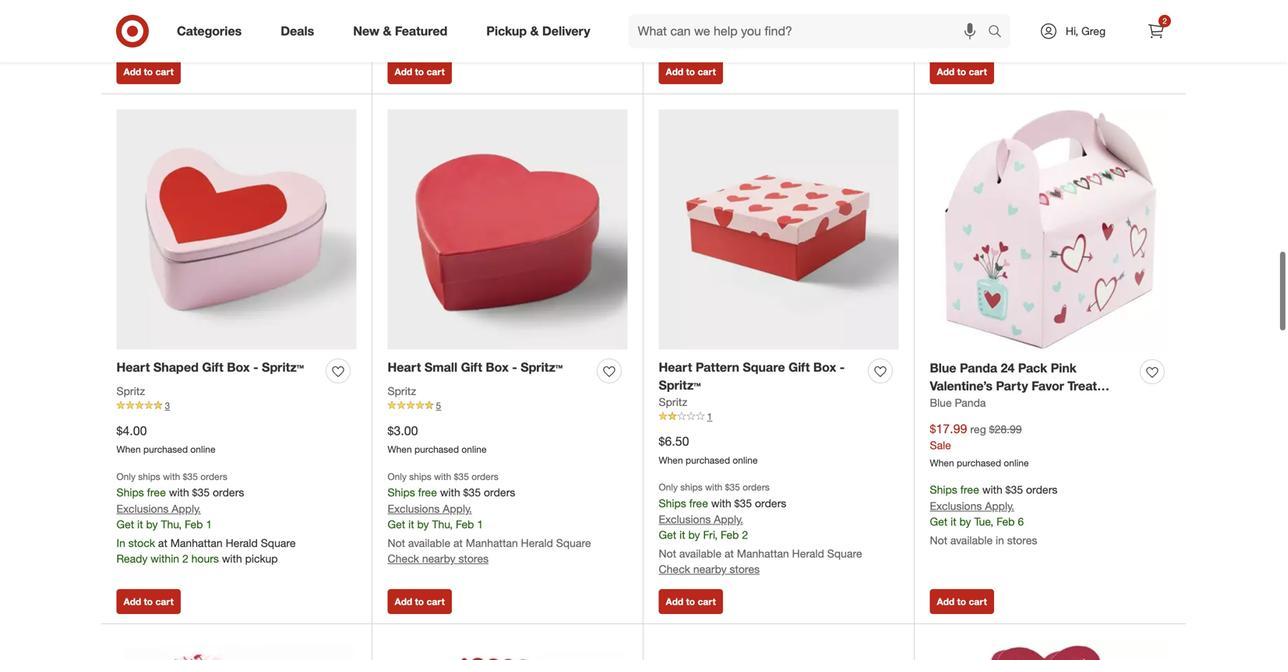 Task type: vqa. For each thing, say whether or not it's contained in the screenshot.
Heart Shaped Gift Box - Spritz™ by
yes



Task type: locate. For each thing, give the bounding box(es) containing it.
apply.
[[986, 499, 1015, 513], [172, 502, 201, 516], [443, 502, 472, 516], [714, 513, 744, 526]]

exclusions apply. button
[[930, 498, 1015, 514], [117, 501, 201, 517], [388, 501, 472, 517], [659, 512, 744, 528]]

- inside the heart pattern square gift box - spritz™
[[840, 360, 845, 375]]

1 horizontal spatial only
[[388, 471, 407, 483]]

add
[[124, 66, 141, 78], [395, 66, 413, 78], [666, 66, 684, 78], [938, 66, 955, 78], [124, 596, 141, 608], [395, 596, 413, 608], [666, 596, 684, 608], [938, 596, 955, 608]]

0 horizontal spatial ships
[[138, 471, 160, 483]]

gift right "shaped"
[[202, 360, 224, 375]]

gift up the 1 link
[[789, 360, 810, 375]]

box
[[227, 360, 250, 375], [486, 360, 509, 375], [814, 360, 837, 375]]

it inside only ships with $35 orders ships free with $35 orders exclusions apply. get it by fri, feb 2 not available at manhattan herald square check nearby stores
[[680, 528, 686, 542]]

in
[[659, 16, 668, 30], [930, 17, 939, 31], [117, 536, 125, 550]]

apply. inside only ships with $35 orders ships free with $35 orders exclusions apply. get it by fri, feb 2 not available at manhattan herald square check nearby stores
[[714, 513, 744, 526]]

exclusions apply. button down $4.00 when purchased online
[[117, 501, 201, 517]]

only ships with $35 orders ships free with $35 orders exclusions apply. get it by fri, feb 2 not available at manhattan herald square check nearby stores
[[659, 482, 863, 576]]

& right pickup
[[531, 23, 539, 39]]

pickup & delivery link
[[473, 14, 610, 48]]

1 horizontal spatial within
[[693, 32, 722, 45]]

1 inside only ships with $35 orders ships free with $35 orders exclusions apply. get it by thu, feb 1 in stock at  manhattan herald square ready within 2 hours with pickup
[[206, 518, 212, 531]]

purchased down $4.00
[[143, 444, 188, 455]]

spritz link
[[117, 384, 145, 399], [388, 384, 416, 399], [659, 394, 688, 410]]

$3.00 when purchased online
[[388, 423, 487, 455]]

get
[[930, 515, 948, 528], [117, 518, 134, 531], [388, 518, 406, 531], [659, 528, 677, 542]]

gift right small in the bottom of the page
[[461, 360, 483, 375]]

feb inside only ships with $35 orders ships free with $35 orders exclusions apply. get it by thu, feb 1 not available at manhattan herald square check nearby stores
[[456, 518, 474, 531]]

hours inside only ships with $35 orders ships free with $35 orders exclusions apply. get it by thu, feb 1 in stock at  manhattan herald square ready within 2 hours with pickup
[[192, 552, 219, 566]]

it inside only ships with $35 orders ships free with $35 orders exclusions apply. get it by thu, feb 1 in stock at  manhattan herald square ready within 2 hours with pickup
[[137, 518, 143, 531]]

exclusions inside only ships with $35 orders ships free with $35 orders exclusions apply. get it by fri, feb 2 not available at manhattan herald square check nearby stores
[[659, 513, 711, 526]]

spritz
[[117, 384, 145, 398], [388, 384, 416, 398], [659, 395, 688, 409]]

online inside $17.99 reg $28.99 sale when purchased online
[[1004, 457, 1030, 469]]

ships down $4.00
[[117, 486, 144, 499]]

2 horizontal spatial heart
[[659, 360, 693, 375]]

spritz link up "$6.50"
[[659, 394, 688, 410]]

online down 5 link
[[462, 444, 487, 455]]

1 horizontal spatial hours
[[734, 32, 762, 45]]

blue panda
[[930, 396, 987, 410]]

0 horizontal spatial within
[[151, 552, 179, 566]]

spritz™ down pattern
[[659, 378, 701, 393]]

0 horizontal spatial in
[[117, 536, 125, 550]]

when inside $3.00 when purchased online
[[388, 444, 412, 455]]

2 - from the left
[[512, 360, 517, 375]]

gift inside the heart shaped gift box - spritz™ link
[[202, 360, 224, 375]]

free inside only ships with $35 orders ships free with $35 orders exclusions apply. get it by thu, feb 1 not available at manhattan herald square check nearby stores
[[418, 486, 437, 499]]

check
[[117, 32, 148, 45], [388, 32, 419, 45], [388, 552, 419, 566], [659, 563, 691, 576]]

$17.99
[[930, 421, 968, 436]]

1 horizontal spatial -
[[512, 360, 517, 375]]

when down $3.00
[[388, 444, 412, 455]]

blue panda 24 pack pink valentine's party favor treat boxes for small gifts goodies, bakery gabel box for cookies,  6.2 x 3.6 x 5.9 in image
[[930, 110, 1171, 351], [930, 110, 1171, 351]]

gift for shaped
[[202, 360, 224, 375]]

not available at manhattan herald square check nearby stores
[[117, 16, 320, 45], [388, 16, 592, 45]]

purchased inside $3.00 when purchased online
[[415, 444, 459, 455]]

3 gift from the left
[[789, 360, 810, 375]]

at
[[182, 16, 192, 30], [454, 16, 463, 30], [701, 16, 710, 30], [972, 17, 981, 31], [158, 536, 168, 550], [454, 536, 463, 550], [725, 547, 734, 561]]

1 horizontal spatial gift
[[461, 360, 483, 375]]

stores inside only ships with $35 orders ships free with $35 orders exclusions apply. get it by thu, feb 1 not available at manhattan herald square check nearby stores
[[459, 552, 489, 566]]

2 horizontal spatial gift
[[789, 360, 810, 375]]

apply. down $3.00 when purchased online
[[443, 502, 472, 516]]

heart left "shaped"
[[117, 360, 150, 375]]

stock
[[671, 16, 698, 30], [942, 17, 969, 31], [128, 536, 155, 550]]

new & featured
[[353, 23, 448, 39]]

2 heart from the left
[[388, 360, 421, 375]]

check inside only ships with $35 orders ships free with $35 orders exclusions apply. get it by fri, feb 2 not available at manhattan herald square check nearby stores
[[659, 563, 691, 576]]

heart for heart pattern square gift box - spritz™
[[659, 360, 693, 375]]

deals
[[281, 23, 314, 39]]

fri,
[[704, 528, 718, 542]]

0 horizontal spatial pickup
[[245, 552, 278, 566]]

3 - from the left
[[840, 360, 845, 375]]

ships
[[930, 483, 958, 497], [117, 486, 144, 499], [388, 486, 415, 499], [659, 496, 687, 510]]

heart small gift box - spritz™ image
[[388, 110, 628, 350], [388, 110, 628, 350]]

exclusions up tue,
[[930, 499, 983, 513]]

0 horizontal spatial ready
[[117, 552, 148, 566]]

heart shaped gift box - spritz™ link
[[117, 359, 304, 377]]

spritz™ up 5 link
[[521, 360, 563, 375]]

only ships with $35 orders ships free with $35 orders exclusions apply. get it by thu, feb 1 in stock at  manhattan herald square ready within 2 hours with pickup
[[117, 471, 296, 566]]

feb for heart small gift box - spritz™
[[456, 518, 474, 531]]

ships
[[138, 471, 160, 483], [410, 471, 432, 483], [681, 482, 703, 493]]

2 horizontal spatial within
[[965, 32, 993, 46]]

0 horizontal spatial only
[[117, 471, 136, 483]]

exclusions down $3.00 when purchased online
[[388, 502, 440, 516]]

exclusions inside only ships with $35 orders ships free with $35 orders exclusions apply. get it by thu, feb 1 in stock at  manhattan herald square ready within 2 hours with pickup
[[117, 502, 169, 516]]

free inside only ships with $35 orders ships free with $35 orders exclusions apply. get it by fri, feb 2 not available at manhattan herald square check nearby stores
[[690, 496, 709, 510]]

online inside $6.50 when purchased online
[[733, 454, 758, 466]]

ships inside only ships with $35 orders ships free with $35 orders exclusions apply. get it by thu, feb 1 in stock at  manhattan herald square ready within 2 hours with pickup
[[138, 471, 160, 483]]

1 horizontal spatial stock
[[671, 16, 698, 30]]

with
[[765, 32, 785, 45], [1036, 32, 1056, 46], [163, 471, 180, 483], [434, 471, 452, 483], [706, 482, 723, 493], [983, 483, 1003, 497], [169, 486, 189, 499], [440, 486, 461, 499], [712, 496, 732, 510], [222, 552, 242, 566]]

by inside only ships with $35 orders ships free with $35 orders exclusions apply. get it by fri, feb 2 not available at manhattan herald square check nearby stores
[[689, 528, 701, 542]]

0 horizontal spatial -
[[253, 360, 259, 375]]

1 link
[[659, 410, 899, 424]]

within
[[693, 32, 722, 45], [965, 32, 993, 46], [151, 552, 179, 566]]

2 horizontal spatial ready
[[930, 32, 962, 46]]

in
[[996, 534, 1005, 547]]

free
[[961, 483, 980, 497], [147, 486, 166, 499], [418, 486, 437, 499], [690, 496, 709, 510]]

ships down the sale
[[930, 483, 958, 497]]

0 horizontal spatial &
[[383, 23, 392, 39]]

apply. for heart pattern square gift box - spritz™
[[714, 513, 744, 526]]

1 box from the left
[[227, 360, 250, 375]]

$4.00 when purchased online
[[117, 423, 216, 455]]

1 horizontal spatial heart
[[388, 360, 421, 375]]

gift for small
[[461, 360, 483, 375]]

1 thu, from the left
[[161, 518, 182, 531]]

online down the 1 link
[[733, 454, 758, 466]]

exclusions down $4.00 when purchased online
[[117, 502, 169, 516]]

2 horizontal spatial spritz™
[[659, 378, 701, 393]]

2 inside only ships with $35 orders ships free with $35 orders exclusions apply. get it by fri, feb 2 not available at manhattan herald square check nearby stores
[[742, 528, 749, 542]]

spritz up $4.00
[[117, 384, 145, 398]]

ships inside only ships with $35 orders ships free with $35 orders exclusions apply. get it by thu, feb 1 not available at manhattan herald square check nearby stores
[[410, 471, 432, 483]]

online inside $3.00 when purchased online
[[462, 444, 487, 455]]

pickup inside only ships with $35 orders ships free with $35 orders exclusions apply. get it by thu, feb 1 in stock at  manhattan herald square ready within 2 hours with pickup
[[245, 552, 278, 566]]

categories
[[177, 23, 242, 39]]

when for $4.00
[[117, 444, 141, 455]]

spritz up "$6.50"
[[659, 395, 688, 409]]

only down "$6.50"
[[659, 482, 678, 493]]

get for heart shaped gift box - spritz™
[[117, 518, 134, 531]]

spritz link up $4.00
[[117, 384, 145, 399]]

it inside ships free with $35 orders exclusions apply. get it by tue, feb 6 not available in stores
[[951, 515, 957, 528]]

it for heart small gift box - spritz™
[[409, 518, 414, 531]]

apply. up tue,
[[986, 499, 1015, 513]]

feb inside only ships with $35 orders ships free with $35 orders exclusions apply. get it by thu, feb 1 in stock at  manhattan herald square ready within 2 hours with pickup
[[185, 518, 203, 531]]

pickup
[[788, 32, 821, 45], [1059, 32, 1092, 46], [245, 552, 278, 566]]

box up "3" link
[[227, 360, 250, 375]]

0 horizontal spatial hours
[[192, 552, 219, 566]]

apply. for heart small gift box - spritz™
[[443, 502, 472, 516]]

box for small
[[486, 360, 509, 375]]

get for heart pattern square gift box - spritz™
[[659, 528, 677, 542]]

add to cart
[[124, 66, 174, 78], [395, 66, 445, 78], [666, 66, 716, 78], [938, 66, 988, 78], [124, 596, 174, 608], [395, 596, 445, 608], [666, 596, 716, 608], [938, 596, 988, 608]]

herald inside only ships with $35 orders ships free with $35 orders exclusions apply. get it by thu, feb 1 not available at manhattan herald square check nearby stores
[[521, 536, 553, 550]]

0 horizontal spatial gift
[[202, 360, 224, 375]]

0 horizontal spatial spritz™
[[262, 360, 304, 375]]

add to cart button
[[117, 59, 181, 84], [388, 59, 452, 84], [659, 59, 723, 84], [930, 59, 995, 84], [117, 590, 181, 614], [388, 590, 452, 614], [659, 590, 723, 614], [930, 590, 995, 614]]

free up fri,
[[690, 496, 709, 510]]

thu, inside only ships with $35 orders ships free with $35 orders exclusions apply. get it by thu, feb 1 not available at manhattan herald square check nearby stores
[[432, 518, 453, 531]]

thu,
[[161, 518, 182, 531], [432, 518, 453, 531]]

thu, inside only ships with $35 orders ships free with $35 orders exclusions apply. get it by thu, feb 1 in stock at  manhattan herald square ready within 2 hours with pickup
[[161, 518, 182, 531]]

only
[[117, 471, 136, 483], [388, 471, 407, 483], [659, 482, 678, 493]]

ships for heart small gift box - spritz™
[[388, 486, 415, 499]]

0 horizontal spatial spritz
[[117, 384, 145, 398]]

1 heart from the left
[[117, 360, 150, 375]]

0 horizontal spatial not available at manhattan herald square check nearby stores
[[117, 16, 320, 45]]

spritz link up $3.00
[[388, 384, 416, 399]]

check nearby stores button
[[117, 31, 218, 46], [388, 31, 489, 46], [388, 551, 489, 567], [659, 562, 760, 577]]

herald inside only ships with $35 orders ships free with $35 orders exclusions apply. get it by thu, feb 1 in stock at  manhattan herald square ready within 2 hours with pickup
[[226, 536, 258, 550]]

exclusions up fri,
[[659, 513, 711, 526]]

1 horizontal spatial spritz link
[[388, 384, 416, 399]]

when down $4.00
[[117, 444, 141, 455]]

online down "3" link
[[191, 444, 216, 455]]

1
[[708, 411, 713, 422], [206, 518, 212, 531], [477, 518, 483, 531]]

pickup
[[487, 23, 527, 39]]

ships down $3.00
[[388, 486, 415, 499]]

& right the new
[[383, 23, 392, 39]]

5
[[436, 400, 441, 412]]

big dot of happiness happy valentine's day - valentine hearts party favor popcorn treat boxes - set of 12 image
[[388, 640, 628, 660], [388, 640, 628, 660]]

ships down $6.50 when purchased online
[[681, 482, 703, 493]]

box inside the heart pattern square gift box - spritz™
[[814, 360, 837, 375]]

heart pattern square gift box - spritz™
[[659, 360, 845, 393]]

not inside ships free with $35 orders exclusions apply. get it by tue, feb 6 not available in stores
[[930, 534, 948, 547]]

-
[[253, 360, 259, 375], [512, 360, 517, 375], [840, 360, 845, 375]]

0 horizontal spatial heart
[[117, 360, 150, 375]]

get inside only ships with $35 orders ships free with $35 orders exclusions apply. get it by thu, feb 1 in stock at  manhattan herald square ready within 2 hours with pickup
[[117, 518, 134, 531]]

1 not available at manhattan herald square check nearby stores from the left
[[117, 16, 320, 45]]

nearby
[[151, 32, 184, 45], [422, 32, 456, 45], [422, 552, 456, 566], [694, 563, 727, 576]]

purchased down "$6.50"
[[686, 454, 731, 466]]

spritz™ inside the heart pattern square gift box - spritz™
[[659, 378, 701, 393]]

exclusions for heart small gift box - spritz™
[[388, 502, 440, 516]]

free for heart shaped gift box - spritz™
[[147, 486, 166, 499]]

2 horizontal spatial only
[[659, 482, 678, 493]]

heart left pattern
[[659, 360, 693, 375]]

0 horizontal spatial box
[[227, 360, 250, 375]]

purchased inside $4.00 when purchased online
[[143, 444, 188, 455]]

purchased down "reg"
[[957, 457, 1002, 469]]

ships inside only ships with $35 orders ships free with $35 orders exclusions apply. get it by fri, feb 2 not available at manhattan herald square check nearby stores
[[681, 482, 703, 493]]

free down $3.00 when purchased online
[[418, 486, 437, 499]]

apply. inside only ships with $35 orders ships free with $35 orders exclusions apply. get it by thu, feb 1 not available at manhattan herald square check nearby stores
[[443, 502, 472, 516]]

only down $3.00
[[388, 471, 407, 483]]

1 - from the left
[[253, 360, 259, 375]]

free inside only ships with $35 orders ships free with $35 orders exclusions apply. get it by thu, feb 1 in stock at  manhattan herald square ready within 2 hours with pickup
[[147, 486, 166, 499]]

1 horizontal spatial box
[[486, 360, 509, 375]]

spritz™
[[262, 360, 304, 375], [521, 360, 563, 375], [659, 378, 701, 393]]

free for heart pattern square gift box - spritz™
[[690, 496, 709, 510]]

heart left small in the bottom of the page
[[388, 360, 421, 375]]

1 horizontal spatial spritz™
[[521, 360, 563, 375]]

2 gift from the left
[[461, 360, 483, 375]]

6
[[1018, 515, 1025, 528]]

3 link
[[117, 399, 357, 413]]

not
[[117, 16, 134, 30], [388, 16, 405, 30], [930, 534, 948, 547], [388, 536, 405, 550], [659, 547, 677, 561]]

0 horizontal spatial stock
[[128, 536, 155, 550]]

2 horizontal spatial -
[[840, 360, 845, 375]]

box up 5 link
[[486, 360, 509, 375]]

big dot of happiness happy galentine's day - square favor gift boxes - valentine's day party bow boxes - set of 12 image
[[930, 640, 1171, 660], [930, 640, 1171, 660]]

box up the 1 link
[[814, 360, 837, 375]]

spritz for heart shaped gift box - spritz™
[[117, 384, 145, 398]]

2 thu, from the left
[[432, 518, 453, 531]]

by
[[960, 515, 972, 528], [146, 518, 158, 531], [418, 518, 429, 531], [689, 528, 701, 542]]

it inside only ships with $35 orders ships free with $35 orders exclusions apply. get it by thu, feb 1 not available at manhattan herald square check nearby stores
[[409, 518, 414, 531]]

when
[[117, 444, 141, 455], [388, 444, 412, 455], [659, 454, 683, 466], [930, 457, 955, 469]]

heart shaped gift box - spritz™
[[117, 360, 304, 375]]

apply. inside only ships with $35 orders ships free with $35 orders exclusions apply. get it by thu, feb 1 in stock at  manhattan herald square ready within 2 hours with pickup
[[172, 502, 201, 516]]

only inside only ships with $35 orders ships free with $35 orders exclusions apply. get it by thu, feb 1 not available at manhattan herald square check nearby stores
[[388, 471, 407, 483]]

2 horizontal spatial box
[[814, 360, 837, 375]]

exclusions apply. button down $3.00 when purchased online
[[388, 501, 472, 517]]

spritz for heart pattern square gift box - spritz™
[[659, 395, 688, 409]]

square
[[285, 16, 320, 30], [556, 16, 592, 30], [804, 16, 839, 30], [1075, 17, 1110, 31], [743, 360, 786, 375], [261, 536, 296, 550], [556, 536, 592, 550], [828, 547, 863, 561]]

0 horizontal spatial thu,
[[161, 518, 182, 531]]

ships down "$6.50"
[[659, 496, 687, 510]]

when inside $6.50 when purchased online
[[659, 454, 683, 466]]

online down $28.99
[[1004, 457, 1030, 469]]

get inside only ships with $35 orders ships free with $35 orders exclusions apply. get it by fri, feb 2 not available at manhattan herald square check nearby stores
[[659, 528, 677, 542]]

gift inside heart small gift box - spritz™ link
[[461, 360, 483, 375]]

2 horizontal spatial ships
[[681, 482, 703, 493]]

stores
[[188, 32, 218, 45], [459, 32, 489, 45], [1008, 534, 1038, 547], [459, 552, 489, 566], [730, 563, 760, 576]]

by inside only ships with $35 orders ships free with $35 orders exclusions apply. get it by thu, feb 1 not available at manhattan herald square check nearby stores
[[418, 518, 429, 531]]

orders
[[201, 471, 228, 483], [472, 471, 499, 483], [743, 482, 770, 493], [1027, 483, 1058, 497], [213, 486, 244, 499], [484, 486, 516, 499], [755, 496, 787, 510]]

free up tue,
[[961, 483, 980, 497]]

available inside ships free with $35 orders exclusions apply. get it by tue, feb 6 not available in stores
[[951, 534, 993, 547]]

1 & from the left
[[383, 23, 392, 39]]

purchased
[[143, 444, 188, 455], [415, 444, 459, 455], [686, 454, 731, 466], [957, 457, 1002, 469]]

square inside only ships with $35 orders ships free with $35 orders exclusions apply. get it by thu, feb 1 in stock at  manhattan herald square ready within 2 hours with pickup
[[261, 536, 296, 550]]

free down $4.00 when purchased online
[[147, 486, 166, 499]]

thu, for $3.00
[[432, 518, 453, 531]]

featured
[[395, 23, 448, 39]]

online for $4.00
[[191, 444, 216, 455]]

exclusions apply. button up fri,
[[659, 512, 744, 528]]

feb for heart shaped gift box - spritz™
[[185, 518, 203, 531]]

online inside $4.00 when purchased online
[[191, 444, 216, 455]]

apply. down $4.00 when purchased online
[[172, 502, 201, 516]]

1 horizontal spatial ships
[[410, 471, 432, 483]]

1 horizontal spatial 1
[[477, 518, 483, 531]]

when down the sale
[[930, 457, 955, 469]]

1 horizontal spatial &
[[531, 23, 539, 39]]

3 box from the left
[[814, 360, 837, 375]]

heart pattern square gift box - spritz™ image
[[659, 110, 899, 350], [659, 110, 899, 350]]

ships inside only ships with $35 orders ships free with $35 orders exclusions apply. get it by fri, feb 2 not available at manhattan herald square check nearby stores
[[659, 496, 687, 510]]

exclusions for heart shaped gift box - spritz™
[[117, 502, 169, 516]]

1 horizontal spatial thu,
[[432, 518, 453, 531]]

only for $6.50
[[659, 482, 678, 493]]

big dot of happiness conversation hearts - valentine's day gift favor bags - party goodie boxes - set of 12 image
[[117, 640, 357, 660], [117, 640, 357, 660]]

feb
[[997, 515, 1015, 528], [185, 518, 203, 531], [456, 518, 474, 531], [721, 528, 739, 542]]

exclusions
[[930, 499, 983, 513], [117, 502, 169, 516], [388, 502, 440, 516], [659, 513, 711, 526]]

square inside the heart pattern square gift box - spritz™
[[743, 360, 786, 375]]

only inside only ships with $35 orders ships free with $35 orders exclusions apply. get it by thu, feb 1 in stock at  manhattan herald square ready within 2 hours with pickup
[[117, 471, 136, 483]]

2 horizontal spatial spritz link
[[659, 394, 688, 410]]

2
[[1163, 16, 1168, 26], [725, 32, 731, 45], [996, 32, 1002, 46], [742, 528, 749, 542], [182, 552, 188, 566]]

online
[[191, 444, 216, 455], [462, 444, 487, 455], [733, 454, 758, 466], [1004, 457, 1030, 469]]

purchased down $3.00
[[415, 444, 459, 455]]

to
[[144, 66, 153, 78], [415, 66, 424, 78], [687, 66, 696, 78], [958, 66, 967, 78], [144, 596, 153, 608], [415, 596, 424, 608], [687, 596, 696, 608], [958, 596, 967, 608]]

0 horizontal spatial spritz link
[[117, 384, 145, 399]]

ships down $3.00 when purchased online
[[410, 471, 432, 483]]

ships inside only ships with $35 orders ships free with $35 orders exclusions apply. get it by thu, feb 1 in stock at  manhattan herald square ready within 2 hours with pickup
[[117, 486, 144, 499]]

gift
[[202, 360, 224, 375], [461, 360, 483, 375], [789, 360, 810, 375]]

only down $4.00
[[117, 471, 136, 483]]

feb for heart pattern square gift box - spritz™
[[721, 528, 739, 542]]

in stock at  manhattan herald square ready within 2 hours with pickup
[[659, 16, 839, 45], [930, 17, 1110, 46]]

check inside only ships with $35 orders ships free with $35 orders exclusions apply. get it by thu, feb 1 not available at manhattan herald square check nearby stores
[[388, 552, 419, 566]]

2 & from the left
[[531, 23, 539, 39]]

- for heart shaped gift box - spritz™
[[253, 360, 259, 375]]

get inside only ships with $35 orders ships free with $35 orders exclusions apply. get it by thu, feb 1 not available at manhattan herald square check nearby stores
[[388, 518, 406, 531]]

&
[[383, 23, 392, 39], [531, 23, 539, 39]]

by inside ships free with $35 orders exclusions apply. get it by tue, feb 6 not available in stores
[[960, 515, 972, 528]]

3
[[165, 400, 170, 412]]

manhattan
[[195, 16, 247, 30], [466, 16, 518, 30], [713, 16, 765, 30], [984, 17, 1037, 31], [171, 536, 223, 550], [466, 536, 518, 550], [737, 547, 790, 561]]

0 horizontal spatial 1
[[206, 518, 212, 531]]

apply. inside ships free with $35 orders exclusions apply. get it by tue, feb 6 not available in stores
[[986, 499, 1015, 513]]

online for $6.50
[[733, 454, 758, 466]]

available inside only ships with $35 orders ships free with $35 orders exclusions apply. get it by fri, feb 2 not available at manhattan herald square check nearby stores
[[680, 547, 722, 561]]

ships free with $35 orders exclusions apply. get it by tue, feb 6 not available in stores
[[930, 483, 1058, 547]]

3 heart from the left
[[659, 360, 693, 375]]

1 inside only ships with $35 orders ships free with $35 orders exclusions apply. get it by thu, feb 1 not available at manhattan herald square check nearby stores
[[477, 518, 483, 531]]

ships down $4.00 when purchased online
[[138, 471, 160, 483]]

only inside only ships with $35 orders ships free with $35 orders exclusions apply. get it by fri, feb 2 not available at manhattan herald square check nearby stores
[[659, 482, 678, 493]]

cart
[[155, 66, 174, 78], [427, 66, 445, 78], [698, 66, 716, 78], [969, 66, 988, 78], [155, 596, 174, 608], [427, 596, 445, 608], [698, 596, 716, 608], [969, 596, 988, 608]]

when inside $4.00 when purchased online
[[117, 444, 141, 455]]

1 horizontal spatial not available at manhattan herald square check nearby stores
[[388, 16, 592, 45]]

1 gift from the left
[[202, 360, 224, 375]]

available inside only ships with $35 orders ships free with $35 orders exclusions apply. get it by thu, feb 1 not available at manhattan herald square check nearby stores
[[408, 536, 451, 550]]

hours
[[734, 32, 762, 45], [1005, 32, 1033, 46], [192, 552, 219, 566]]

1 horizontal spatial spritz
[[388, 384, 416, 398]]

purchased inside $6.50 when purchased online
[[686, 454, 731, 466]]

2 horizontal spatial pickup
[[1059, 32, 1092, 46]]

2 box from the left
[[486, 360, 509, 375]]

heart shaped gift box - spritz™ image
[[117, 110, 357, 350], [117, 110, 357, 350]]

2 horizontal spatial spritz
[[659, 395, 688, 409]]

by inside only ships with $35 orders ships free with $35 orders exclusions apply. get it by thu, feb 1 in stock at  manhattan herald square ready within 2 hours with pickup
[[146, 518, 158, 531]]

2 horizontal spatial in
[[930, 17, 939, 31]]

$35
[[183, 471, 198, 483], [454, 471, 469, 483], [726, 482, 741, 493], [1006, 483, 1024, 497], [192, 486, 210, 499], [464, 486, 481, 499], [735, 496, 752, 510]]

square inside only ships with $35 orders ships free with $35 orders exclusions apply. get it by thu, feb 1 not available at manhattan herald square check nearby stores
[[556, 536, 592, 550]]

heart for heart shaped gift box - spritz™
[[117, 360, 150, 375]]

exclusions inside only ships with $35 orders ships free with $35 orders exclusions apply. get it by thu, feb 1 not available at manhattan herald square check nearby stores
[[388, 502, 440, 516]]

feb inside only ships with $35 orders ships free with $35 orders exclusions apply. get it by fri, feb 2 not available at manhattan herald square check nearby stores
[[721, 528, 739, 542]]

ships inside only ships with $35 orders ships free with $35 orders exclusions apply. get it by thu, feb 1 not available at manhattan herald square check nearby stores
[[388, 486, 415, 499]]

it
[[951, 515, 957, 528], [137, 518, 143, 531], [409, 518, 414, 531], [680, 528, 686, 542]]

heart inside the heart pattern square gift box - spritz™
[[659, 360, 693, 375]]

ready
[[659, 32, 690, 45], [930, 32, 962, 46], [117, 552, 148, 566]]

spritz™ up "3" link
[[262, 360, 304, 375]]

search button
[[982, 14, 1019, 51]]

when down "$6.50"
[[659, 454, 683, 466]]

spritz up $3.00
[[388, 384, 416, 398]]

ships for $6.50
[[681, 482, 703, 493]]

apply. up fri,
[[714, 513, 744, 526]]

shaped
[[153, 360, 199, 375]]

herald
[[250, 16, 282, 30], [521, 16, 553, 30], [768, 16, 801, 30], [1040, 17, 1072, 31], [226, 536, 258, 550], [521, 536, 553, 550], [793, 547, 825, 561]]

hi, greg
[[1066, 24, 1106, 38]]



Task type: describe. For each thing, give the bounding box(es) containing it.
pickup & delivery
[[487, 23, 591, 39]]

get for heart small gift box - spritz™
[[388, 518, 406, 531]]

exclusions apply. button for heart pattern square gift box - spritz™
[[659, 512, 744, 528]]

2 link
[[1140, 14, 1174, 48]]

delivery
[[543, 23, 591, 39]]

categories link
[[164, 14, 261, 48]]

search
[[982, 25, 1019, 40]]

purchased for $3.00
[[415, 444, 459, 455]]

by for heart small gift box - spritz™
[[418, 518, 429, 531]]

$6.50 when purchased online
[[659, 434, 758, 466]]

greg
[[1082, 24, 1106, 38]]

stock inside only ships with $35 orders ships free with $35 orders exclusions apply. get it by thu, feb 1 in stock at  manhattan herald square ready within 2 hours with pickup
[[128, 536, 155, 550]]

deals link
[[268, 14, 334, 48]]

$4.00
[[117, 423, 147, 438]]

at inside only ships with $35 orders ships free with $35 orders exclusions apply. get it by thu, feb 1 in stock at  manhattan herald square ready within 2 hours with pickup
[[158, 536, 168, 550]]

& for pickup
[[531, 23, 539, 39]]

ships for heart pattern square gift box - spritz™
[[659, 496, 687, 510]]

herald inside only ships with $35 orders ships free with $35 orders exclusions apply. get it by fri, feb 2 not available at manhattan herald square check nearby stores
[[793, 547, 825, 561]]

in inside only ships with $35 orders ships free with $35 orders exclusions apply. get it by thu, feb 1 in stock at  manhattan herald square ready within 2 hours with pickup
[[117, 536, 125, 550]]

spritz™ for heart shaped gift box - spritz™
[[262, 360, 304, 375]]

purchased inside $17.99 reg $28.99 sale when purchased online
[[957, 457, 1002, 469]]

ships for heart shaped gift box - spritz™
[[117, 486, 144, 499]]

$6.50
[[659, 434, 690, 449]]

What can we help you find? suggestions appear below search field
[[629, 14, 992, 48]]

stores inside ships free with $35 orders exclusions apply. get it by tue, feb 6 not available in stores
[[1008, 534, 1038, 547]]

- for heart small gift box - spritz™
[[512, 360, 517, 375]]

$17.99 reg $28.99 sale when purchased online
[[930, 421, 1030, 469]]

only for $3.00
[[388, 471, 407, 483]]

new & featured link
[[340, 14, 467, 48]]

hi,
[[1066, 24, 1079, 38]]

apply. for heart shaped gift box - spritz™
[[172, 502, 201, 516]]

2 horizontal spatial 1
[[708, 411, 713, 422]]

1 for heart shaped gift box - spritz™
[[206, 518, 212, 531]]

heart small gift box - spritz™
[[388, 360, 563, 375]]

at inside only ships with $35 orders ships free with $35 orders exclusions apply. get it by thu, feb 1 not available at manhattan herald square check nearby stores
[[454, 536, 463, 550]]

ships for $4.00
[[138, 471, 160, 483]]

exclusions apply. button for heart small gift box - spritz™
[[388, 501, 472, 517]]

1 horizontal spatial ready
[[659, 32, 690, 45]]

spritz link for heart shaped gift box - spritz™
[[117, 384, 145, 399]]

when for $3.00
[[388, 444, 412, 455]]

spritz link for heart pattern square gift box - spritz™
[[659, 394, 688, 410]]

purchased for $4.00
[[143, 444, 188, 455]]

ships inside ships free with $35 orders exclusions apply. get it by tue, feb 6 not available in stores
[[930, 483, 958, 497]]

only for $4.00
[[117, 471, 136, 483]]

2 not available at manhattan herald square check nearby stores from the left
[[388, 16, 592, 45]]

spritz link for heart small gift box - spritz™
[[388, 384, 416, 399]]

exclusions inside ships free with $35 orders exclusions apply. get it by tue, feb 6 not available in stores
[[930, 499, 983, 513]]

by for heart shaped gift box - spritz™
[[146, 518, 158, 531]]

online for $3.00
[[462, 444, 487, 455]]

small
[[425, 360, 458, 375]]

thu, for $4.00
[[161, 518, 182, 531]]

feb inside ships free with $35 orders exclusions apply. get it by tue, feb 6 not available in stores
[[997, 515, 1015, 528]]

tue,
[[975, 515, 994, 528]]

5 link
[[388, 399, 628, 413]]

when inside $17.99 reg $28.99 sale when purchased online
[[930, 457, 955, 469]]

square inside only ships with $35 orders ships free with $35 orders exclusions apply. get it by fri, feb 2 not available at manhattan herald square check nearby stores
[[828, 547, 863, 561]]

not inside only ships with $35 orders ships free with $35 orders exclusions apply. get it by fri, feb 2 not available at manhattan herald square check nearby stores
[[659, 547, 677, 561]]

1 horizontal spatial pickup
[[788, 32, 821, 45]]

box for shaped
[[227, 360, 250, 375]]

manhattan inside only ships with $35 orders ships free with $35 orders exclusions apply. get it by thu, feb 1 in stock at  manhattan herald square ready within 2 hours with pickup
[[171, 536, 223, 550]]

blue
[[930, 396, 952, 410]]

within inside only ships with $35 orders ships free with $35 orders exclusions apply. get it by thu, feb 1 in stock at  manhattan herald square ready within 2 hours with pickup
[[151, 552, 179, 566]]

panda
[[955, 396, 987, 410]]

free inside ships free with $35 orders exclusions apply. get it by tue, feb 6 not available in stores
[[961, 483, 980, 497]]

blue panda link
[[930, 395, 987, 411]]

it for heart pattern square gift box - spritz™
[[680, 528, 686, 542]]

exclusions apply. button for heart shaped gift box - spritz™
[[117, 501, 201, 517]]

not inside only ships with $35 orders ships free with $35 orders exclusions apply. get it by thu, feb 1 not available at manhattan herald square check nearby stores
[[388, 536, 405, 550]]

with inside ships free with $35 orders exclusions apply. get it by tue, feb 6 not available in stores
[[983, 483, 1003, 497]]

& for new
[[383, 23, 392, 39]]

heart pattern square gift box - spritz™ link
[[659, 359, 863, 394]]

0 horizontal spatial in stock at  manhattan herald square ready within 2 hours with pickup
[[659, 16, 839, 45]]

pattern
[[696, 360, 740, 375]]

purchased for $6.50
[[686, 454, 731, 466]]

2 horizontal spatial hours
[[1005, 32, 1033, 46]]

1 for heart small gift box - spritz™
[[477, 518, 483, 531]]

stores inside only ships with $35 orders ships free with $35 orders exclusions apply. get it by fri, feb 2 not available at manhattan herald square check nearby stores
[[730, 563, 760, 576]]

spritz for heart small gift box - spritz™
[[388, 384, 416, 398]]

$3.00
[[388, 423, 418, 438]]

free for heart small gift box - spritz™
[[418, 486, 437, 499]]

when for $6.50
[[659, 454, 683, 466]]

new
[[353, 23, 380, 39]]

1 horizontal spatial in stock at  manhattan herald square ready within 2 hours with pickup
[[930, 17, 1110, 46]]

nearby inside only ships with $35 orders ships free with $35 orders exclusions apply. get it by thu, feb 1 not available at manhattan herald square check nearby stores
[[422, 552, 456, 566]]

manhattan inside only ships with $35 orders ships free with $35 orders exclusions apply. get it by fri, feb 2 not available at manhattan herald square check nearby stores
[[737, 547, 790, 561]]

$35 inside ships free with $35 orders exclusions apply. get it by tue, feb 6 not available in stores
[[1006, 483, 1024, 497]]

$28.99
[[990, 422, 1023, 436]]

only ships with $35 orders ships free with $35 orders exclusions apply. get it by thu, feb 1 not available at manhattan herald square check nearby stores
[[388, 471, 592, 566]]

it for heart shaped gift box - spritz™
[[137, 518, 143, 531]]

orders inside ships free with $35 orders exclusions apply. get it by tue, feb 6 not available in stores
[[1027, 483, 1058, 497]]

exclusions apply. button up tue,
[[930, 498, 1015, 514]]

exclusions for heart pattern square gift box - spritz™
[[659, 513, 711, 526]]

by for heart pattern square gift box - spritz™
[[689, 528, 701, 542]]

ships for $3.00
[[410, 471, 432, 483]]

1 horizontal spatial in
[[659, 16, 668, 30]]

nearby inside only ships with $35 orders ships free with $35 orders exclusions apply. get it by fri, feb 2 not available at manhattan herald square check nearby stores
[[694, 563, 727, 576]]

ready inside only ships with $35 orders ships free with $35 orders exclusions apply. get it by thu, feb 1 in stock at  manhattan herald square ready within 2 hours with pickup
[[117, 552, 148, 566]]

heart small gift box - spritz™ link
[[388, 359, 563, 377]]

heart for heart small gift box - spritz™
[[388, 360, 421, 375]]

get inside ships free with $35 orders exclusions apply. get it by tue, feb 6 not available in stores
[[930, 515, 948, 528]]

sale
[[930, 439, 952, 452]]

gift inside the heart pattern square gift box - spritz™
[[789, 360, 810, 375]]

at inside only ships with $35 orders ships free with $35 orders exclusions apply. get it by fri, feb 2 not available at manhattan herald square check nearby stores
[[725, 547, 734, 561]]

spritz™ for heart small gift box - spritz™
[[521, 360, 563, 375]]

reg
[[971, 422, 987, 436]]

manhattan inside only ships with $35 orders ships free with $35 orders exclusions apply. get it by thu, feb 1 not available at manhattan herald square check nearby stores
[[466, 536, 518, 550]]

2 inside only ships with $35 orders ships free with $35 orders exclusions apply. get it by thu, feb 1 in stock at  manhattan herald square ready within 2 hours with pickup
[[182, 552, 188, 566]]

2 horizontal spatial stock
[[942, 17, 969, 31]]



